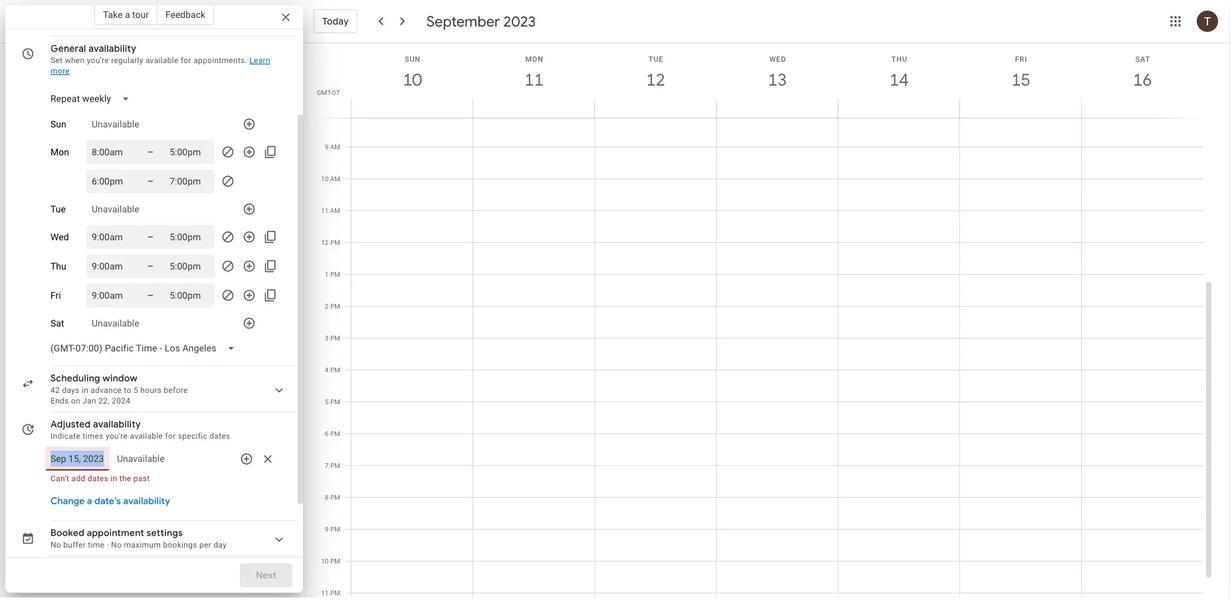 Task type: describe. For each thing, give the bounding box(es) containing it.
adjusted
[[51, 419, 91, 431]]

14 column header
[[838, 43, 960, 118]]

buffer
[[63, 541, 86, 550]]

gmt-07
[[317, 88, 340, 96]]

pm for 10 pm
[[330, 558, 340, 566]]

settings
[[147, 528, 183, 540]]

pm for 5 pm
[[330, 398, 340, 406]]

sun 10
[[402, 55, 421, 91]]

dates inside adjusted availability indicate times you're available for specific dates
[[209, 432, 230, 441]]

12 inside column header
[[645, 69, 664, 91]]

11 pm
[[321, 590, 340, 598]]

16
[[1132, 69, 1151, 91]]

monday, september 11 element
[[519, 64, 549, 95]]

10 am
[[321, 175, 340, 183]]

more
[[51, 66, 70, 76]]

8 am
[[325, 111, 340, 119]]

jan
[[83, 397, 96, 406]]

pm for 4 pm
[[330, 366, 340, 374]]

tour
[[132, 9, 149, 20]]

pm for 8 pm
[[330, 494, 340, 502]]

fri for fri 15
[[1015, 55, 1027, 63]]

2023
[[503, 12, 536, 31]]

pm for 6 pm
[[330, 430, 340, 438]]

7
[[325, 462, 329, 470]]

12 pm
[[321, 239, 340, 247]]

days
[[62, 386, 79, 395]]

10 for 10 pm
[[321, 558, 329, 566]]

maximum
[[124, 541, 161, 550]]

scheduling
[[51, 373, 100, 385]]

day
[[214, 541, 227, 550]]

1 no from the left
[[51, 541, 61, 550]]

advance
[[91, 386, 122, 395]]

42
[[51, 386, 60, 395]]

unavailable for sat
[[92, 318, 139, 329]]

Start time on Mondays text field
[[92, 144, 132, 160]]

11 for 11 am
[[321, 207, 328, 215]]

0 vertical spatial available
[[145, 56, 179, 65]]

wed for wed
[[51, 232, 69, 243]]

wed for wed 13
[[769, 55, 786, 63]]

when
[[65, 56, 85, 65]]

15
[[1011, 69, 1030, 91]]

07
[[332, 88, 340, 96]]

9 for 9 am
[[325, 143, 328, 151]]

thu for thu 14
[[891, 55, 907, 63]]

pm for 1 pm
[[330, 271, 340, 279]]

4
[[325, 366, 329, 374]]

general availability
[[51, 43, 136, 54]]

7 pm
[[325, 462, 340, 470]]

tue 12
[[645, 55, 664, 91]]

sat for sat
[[51, 318, 64, 329]]

thu 14
[[889, 55, 908, 91]]

can't add dates in the past alert
[[51, 474, 290, 484]]

september
[[426, 12, 500, 31]]

9 pm
[[325, 526, 340, 534]]

1 pm
[[325, 271, 340, 279]]

10 for 10 am
[[321, 175, 328, 183]]

tue for tue 12
[[649, 55, 664, 63]]

take a tour button
[[94, 4, 157, 25]]

1
[[325, 271, 329, 279]]

in inside 'alert'
[[111, 474, 117, 484]]

9 am
[[325, 143, 340, 151]]

22,
[[98, 397, 110, 406]]

the
[[119, 474, 131, 484]]

sun for sun 10
[[405, 55, 421, 63]]

16 column header
[[1081, 43, 1203, 118]]

booked
[[51, 528, 84, 540]]

per
[[199, 541, 211, 550]]

for inside adjusted availability indicate times you're available for specific dates
[[165, 432, 176, 441]]

times
[[83, 432, 103, 441]]

feedback button
[[157, 4, 214, 25]]

15 column header
[[959, 43, 1082, 118]]

time
[[88, 541, 104, 550]]

2 no from the left
[[111, 541, 122, 550]]

pm for 9 pm
[[330, 526, 340, 534]]

2
[[325, 303, 329, 311]]

sat for sat 16
[[1135, 55, 1150, 63]]

gmt-
[[317, 88, 332, 96]]

indicate
[[51, 432, 80, 441]]

10 pm
[[321, 558, 340, 566]]

3 pm
[[325, 335, 340, 343]]

8 for 8 am
[[325, 111, 328, 119]]

6
[[325, 430, 329, 438]]

fri for fri
[[51, 290, 61, 301]]

unavailable for tue
[[92, 204, 139, 215]]

unavailable for sun
[[92, 119, 139, 130]]

availability for general
[[88, 43, 136, 54]]

feedback
[[165, 9, 205, 20]]

– for fri
[[148, 290, 154, 301]]

8 pm
[[325, 494, 340, 502]]

booked appointment settings no buffer time · no maximum bookings per day
[[51, 528, 227, 550]]

tue for tue
[[51, 204, 66, 215]]



Task type: locate. For each thing, give the bounding box(es) containing it.
a for change
[[87, 496, 92, 508]]

available right regularly
[[145, 56, 179, 65]]

am
[[330, 111, 340, 119], [330, 143, 340, 151], [330, 175, 340, 183], [330, 207, 340, 215]]

pm right 2
[[330, 303, 340, 311]]

am for 10 am
[[330, 175, 340, 183]]

– right start time on mondays text field at the left of page
[[148, 147, 154, 157]]

availability up regularly
[[88, 43, 136, 54]]

add
[[71, 474, 85, 484]]

1 vertical spatial mon
[[51, 147, 69, 158]]

fri up friday, september 15 element
[[1015, 55, 1027, 63]]

1 vertical spatial fri
[[51, 290, 61, 301]]

specific
[[178, 432, 207, 441]]

mon for mon
[[51, 147, 69, 158]]

tue
[[649, 55, 664, 63], [51, 204, 66, 215]]

10 column header
[[351, 43, 473, 118]]

Start time on Fridays text field
[[92, 288, 132, 304]]

0 horizontal spatial 12
[[321, 239, 329, 247]]

8 for 8 pm
[[325, 494, 329, 502]]

1 horizontal spatial wed
[[769, 55, 786, 63]]

End time on Fridays text field
[[170, 288, 209, 304]]

4 pm from the top
[[330, 335, 340, 343]]

·
[[107, 541, 109, 550]]

1 horizontal spatial tue
[[649, 55, 664, 63]]

wed up wednesday, september 13 element at the right top of the page
[[769, 55, 786, 63]]

13
[[767, 69, 786, 91]]

12 column header
[[594, 43, 717, 118]]

availability down past
[[123, 496, 170, 508]]

grid containing 10
[[308, 43, 1214, 599]]

unavailable up past
[[117, 454, 165, 465]]

in inside scheduling window 42 days in advance to 5 hours before ends on jan 22, 2024
[[82, 386, 88, 395]]

10
[[402, 69, 421, 91], [321, 175, 328, 183], [321, 558, 329, 566]]

pm down 10 pm
[[330, 590, 340, 598]]

11
[[524, 69, 543, 91], [321, 207, 328, 215], [321, 590, 329, 598]]

set when you're regularly available for appointments.
[[51, 56, 247, 65]]

5 right "to"
[[134, 386, 138, 395]]

0 vertical spatial for
[[181, 56, 191, 65]]

sun down the more
[[51, 119, 66, 130]]

Date text field
[[51, 451, 104, 467]]

End time on Mondays text field
[[170, 144, 209, 160]]

pm right the 6
[[330, 430, 340, 438]]

you're inside adjusted availability indicate times you're available for specific dates
[[106, 432, 128, 441]]

Start time on Wednesdays text field
[[92, 229, 132, 245]]

grid
[[308, 43, 1214, 599]]

9 up 10 pm
[[325, 526, 329, 534]]

5 pm
[[325, 398, 340, 406]]

appointments.
[[193, 56, 247, 65]]

pm right 7
[[330, 462, 340, 470]]

change a date's availability
[[51, 496, 170, 508]]

0 vertical spatial you're
[[87, 56, 109, 65]]

availability down 2024
[[93, 419, 141, 431]]

10 inside column header
[[402, 69, 421, 91]]

1 horizontal spatial mon
[[525, 55, 543, 63]]

2 – from the top
[[148, 176, 154, 187]]

learn
[[249, 56, 270, 65]]

a for take
[[125, 9, 130, 20]]

available up past
[[130, 432, 163, 441]]

pm right 1
[[330, 271, 340, 279]]

– for wed
[[148, 232, 154, 243]]

wed inside wed 13
[[769, 55, 786, 63]]

thu inside thu 14
[[891, 55, 907, 63]]

bookings
[[163, 541, 197, 550]]

1 vertical spatial sat
[[51, 318, 64, 329]]

11 am
[[321, 207, 340, 215]]

set
[[51, 56, 63, 65]]

appointment
[[87, 528, 144, 540]]

3 am from the top
[[330, 175, 340, 183]]

today button
[[314, 5, 357, 37]]

learn more
[[51, 56, 270, 76]]

dates right specific
[[209, 432, 230, 441]]

0 horizontal spatial 5
[[134, 386, 138, 395]]

0 vertical spatial tue
[[649, 55, 664, 63]]

0 vertical spatial sun
[[405, 55, 421, 63]]

scheduling window 42 days in advance to 5 hours before ends on jan 22, 2024
[[51, 373, 188, 406]]

sat up "scheduling"
[[51, 318, 64, 329]]

0 horizontal spatial a
[[87, 496, 92, 508]]

1 vertical spatial thu
[[51, 261, 66, 272]]

you're right times
[[106, 432, 128, 441]]

End time on Mondays text field
[[170, 173, 209, 189]]

1 horizontal spatial dates
[[209, 432, 230, 441]]

thu up the thursday, september 14 element
[[891, 55, 907, 63]]

change
[[51, 496, 85, 508]]

change a date's availability button
[[45, 490, 176, 514]]

3 pm from the top
[[330, 303, 340, 311]]

0 vertical spatial 5
[[134, 386, 138, 395]]

for
[[181, 56, 191, 65], [165, 432, 176, 441]]

2 9 from the top
[[325, 526, 329, 534]]

to
[[124, 386, 131, 395]]

11 down 2023
[[524, 69, 543, 91]]

10 pm from the top
[[330, 526, 340, 534]]

1 horizontal spatial thu
[[891, 55, 907, 63]]

1 8 from the top
[[325, 111, 328, 119]]

1 pm from the top
[[330, 239, 340, 247]]

1 – from the top
[[148, 147, 154, 157]]

0 vertical spatial thu
[[891, 55, 907, 63]]

general
[[51, 43, 86, 54]]

before
[[164, 386, 188, 395]]

1 vertical spatial 8
[[325, 494, 329, 502]]

wednesday, september 13 element
[[762, 64, 793, 95]]

fri inside fri 15
[[1015, 55, 1027, 63]]

5 – from the top
[[148, 290, 154, 301]]

0 vertical spatial 10
[[402, 69, 421, 91]]

mon
[[525, 55, 543, 63], [51, 147, 69, 158]]

am down 8 am
[[330, 143, 340, 151]]

sun for sun
[[51, 119, 66, 130]]

– for thu
[[148, 261, 154, 272]]

sun
[[405, 55, 421, 63], [51, 119, 66, 130]]

1 vertical spatial 11
[[321, 207, 328, 215]]

1 horizontal spatial no
[[111, 541, 122, 550]]

4 – from the top
[[148, 261, 154, 272]]

pm for 2 pm
[[330, 303, 340, 311]]

– right start time on wednesdays "text field"
[[148, 232, 154, 243]]

8 pm from the top
[[330, 462, 340, 470]]

am down 07
[[330, 111, 340, 119]]

1 horizontal spatial a
[[125, 9, 130, 20]]

2 am from the top
[[330, 143, 340, 151]]

availability inside adjusted availability indicate times you're available for specific dates
[[93, 419, 141, 431]]

thu
[[891, 55, 907, 63], [51, 261, 66, 272]]

availability inside button
[[123, 496, 170, 508]]

hours
[[140, 386, 162, 395]]

learn more link
[[51, 56, 270, 76]]

pm right 4 on the bottom left of page
[[330, 366, 340, 374]]

1 horizontal spatial sat
[[1135, 55, 1150, 63]]

september 2023
[[426, 12, 536, 31]]

mon inside the mon 11
[[525, 55, 543, 63]]

0 vertical spatial mon
[[525, 55, 543, 63]]

unavailable down start time on fridays text field
[[92, 318, 139, 329]]

14
[[889, 69, 908, 91]]

mon for mon 11
[[525, 55, 543, 63]]

12
[[645, 69, 664, 91], [321, 239, 329, 247]]

regularly
[[111, 56, 143, 65]]

today
[[322, 15, 349, 27]]

1 vertical spatial availability
[[93, 419, 141, 431]]

past
[[133, 474, 150, 484]]

0 horizontal spatial dates
[[88, 474, 108, 484]]

you're
[[87, 56, 109, 65], [106, 432, 128, 441]]

on
[[71, 397, 80, 406]]

pm up 1 pm
[[330, 239, 340, 247]]

End time on Thursdays text field
[[170, 258, 209, 274]]

for left specific
[[165, 432, 176, 441]]

1 vertical spatial tue
[[51, 204, 66, 215]]

1 vertical spatial wed
[[51, 232, 69, 243]]

– for mon
[[148, 147, 154, 157]]

0 vertical spatial dates
[[209, 432, 230, 441]]

2 pm
[[325, 303, 340, 311]]

5 pm from the top
[[330, 366, 340, 374]]

dates inside 'alert'
[[88, 474, 108, 484]]

2024
[[112, 397, 130, 406]]

1 vertical spatial available
[[130, 432, 163, 441]]

wed left start time on wednesdays "text field"
[[51, 232, 69, 243]]

9 pm from the top
[[330, 494, 340, 502]]

fri 15
[[1011, 55, 1030, 91]]

0 horizontal spatial no
[[51, 541, 61, 550]]

11 inside the mon 11
[[524, 69, 543, 91]]

pm for 3 pm
[[330, 335, 340, 343]]

pm for 12 pm
[[330, 239, 340, 247]]

in up jan
[[82, 386, 88, 395]]

dates
[[209, 432, 230, 441], [88, 474, 108, 484]]

am for 11 am
[[330, 207, 340, 215]]

pm down 7 pm
[[330, 494, 340, 502]]

– right start time on fridays text field
[[148, 290, 154, 301]]

4 am from the top
[[330, 207, 340, 215]]

sat up saturday, september 16 element
[[1135, 55, 1150, 63]]

0 vertical spatial 11
[[524, 69, 543, 91]]

1 vertical spatial dates
[[88, 474, 108, 484]]

saturday, september 16 element
[[1127, 64, 1158, 95]]

1 horizontal spatial fri
[[1015, 55, 1027, 63]]

mon up monday, september 11 element
[[525, 55, 543, 63]]

thu left start time on thursdays "text box"
[[51, 261, 66, 272]]

in left the 'the'
[[111, 474, 117, 484]]

5
[[134, 386, 138, 395], [325, 398, 329, 406]]

11 for 11 pm
[[321, 590, 329, 598]]

sat 16
[[1132, 55, 1151, 91]]

unavailable down start time on mondays text box
[[92, 204, 139, 215]]

no
[[51, 541, 61, 550], [111, 541, 122, 550]]

0 horizontal spatial in
[[82, 386, 88, 395]]

take a tour
[[103, 9, 149, 20]]

availability for adjusted
[[93, 419, 141, 431]]

1 9 from the top
[[325, 143, 328, 151]]

0 horizontal spatial mon
[[51, 147, 69, 158]]

no right ·
[[111, 541, 122, 550]]

1 horizontal spatial sun
[[405, 55, 421, 63]]

0 horizontal spatial tue
[[51, 204, 66, 215]]

0 vertical spatial 8
[[325, 111, 328, 119]]

tuesday, september 12 element
[[640, 64, 671, 95]]

0 vertical spatial 9
[[325, 143, 328, 151]]

1 vertical spatial in
[[111, 474, 117, 484]]

pm for 11 pm
[[330, 590, 340, 598]]

pm for 7 pm
[[330, 462, 340, 470]]

2 vertical spatial availability
[[123, 496, 170, 508]]

8 down 7
[[325, 494, 329, 502]]

thu for thu
[[51, 261, 66, 272]]

Start time on Thursdays text field
[[92, 258, 132, 274]]

1 vertical spatial for
[[165, 432, 176, 441]]

pm right "3"
[[330, 335, 340, 343]]

0 horizontal spatial wed
[[51, 232, 69, 243]]

pm down 9 pm
[[330, 558, 340, 566]]

sun up sunday, september 10 element
[[405, 55, 421, 63]]

5 up the 6
[[325, 398, 329, 406]]

1 vertical spatial sun
[[51, 119, 66, 130]]

1 am from the top
[[330, 111, 340, 119]]

take
[[103, 9, 123, 20]]

mon left start time on mondays text field at the left of page
[[51, 147, 69, 158]]

0 vertical spatial in
[[82, 386, 88, 395]]

sat
[[1135, 55, 1150, 63], [51, 318, 64, 329]]

5 inside grid
[[325, 398, 329, 406]]

can't
[[51, 474, 69, 484]]

11 down the '10 am'
[[321, 207, 328, 215]]

friday, september 15 element
[[1006, 64, 1036, 95]]

0 horizontal spatial thu
[[51, 261, 66, 272]]

5 inside scheduling window 42 days in advance to 5 hours before ends on jan 22, 2024
[[134, 386, 138, 395]]

sun inside sun 10
[[405, 55, 421, 63]]

1 vertical spatial 5
[[325, 398, 329, 406]]

0 vertical spatial sat
[[1135, 55, 1150, 63]]

0 vertical spatial a
[[125, 9, 130, 20]]

am down 9 am at top
[[330, 175, 340, 183]]

9 up the '10 am'
[[325, 143, 328, 151]]

0 horizontal spatial sun
[[51, 119, 66, 130]]

a left date's
[[87, 496, 92, 508]]

am for 9 am
[[330, 143, 340, 151]]

9 for 9 pm
[[325, 526, 329, 534]]

tue inside tue 12
[[649, 55, 664, 63]]

date's
[[94, 496, 121, 508]]

– right start time on mondays text box
[[148, 176, 154, 187]]

you're down general availability at the top
[[87, 56, 109, 65]]

9
[[325, 143, 328, 151], [325, 526, 329, 534]]

12 pm from the top
[[330, 590, 340, 598]]

13 column header
[[716, 43, 838, 118]]

0 horizontal spatial fri
[[51, 290, 61, 301]]

a left the tour
[[125, 9, 130, 20]]

dates right add
[[88, 474, 108, 484]]

sunday, september 10 element
[[397, 64, 428, 95]]

fri left start time on fridays text field
[[51, 290, 61, 301]]

0 vertical spatial fri
[[1015, 55, 1027, 63]]

1 vertical spatial 9
[[325, 526, 329, 534]]

0 horizontal spatial for
[[165, 432, 176, 441]]

End time on Wednesdays text field
[[170, 229, 209, 245]]

11 column header
[[473, 43, 595, 118]]

mon 11
[[524, 55, 543, 91]]

2 8 from the top
[[325, 494, 329, 502]]

availability
[[88, 43, 136, 54], [93, 419, 141, 431], [123, 496, 170, 508]]

None field
[[45, 9, 127, 33], [45, 87, 140, 111], [45, 337, 246, 361], [45, 9, 127, 33], [45, 87, 140, 111], [45, 337, 246, 361]]

can't add dates in the past
[[51, 474, 150, 484]]

6 pm from the top
[[330, 398, 340, 406]]

pm
[[330, 239, 340, 247], [330, 271, 340, 279], [330, 303, 340, 311], [330, 335, 340, 343], [330, 366, 340, 374], [330, 398, 340, 406], [330, 430, 340, 438], [330, 462, 340, 470], [330, 494, 340, 502], [330, 526, 340, 534], [330, 558, 340, 566], [330, 590, 340, 598]]

1 vertical spatial 12
[[321, 239, 329, 247]]

no down booked
[[51, 541, 61, 550]]

11 down 10 pm
[[321, 590, 329, 598]]

–
[[148, 147, 154, 157], [148, 176, 154, 187], [148, 232, 154, 243], [148, 261, 154, 272], [148, 290, 154, 301]]

0 vertical spatial wed
[[769, 55, 786, 63]]

am for 8 am
[[330, 111, 340, 119]]

pm down 8 pm at the left bottom
[[330, 526, 340, 534]]

available inside adjusted availability indicate times you're available for specific dates
[[130, 432, 163, 441]]

unavailable up start time on mondays text field at the left of page
[[92, 119, 139, 130]]

2 pm from the top
[[330, 271, 340, 279]]

wed 13
[[767, 55, 786, 91]]

Start time on Mondays text field
[[92, 173, 132, 189]]

sat inside sat 16
[[1135, 55, 1150, 63]]

8 down gmt-07
[[325, 111, 328, 119]]

adjusted availability indicate times you're available for specific dates
[[51, 419, 230, 441]]

available
[[145, 56, 179, 65], [130, 432, 163, 441]]

2 vertical spatial 10
[[321, 558, 329, 566]]

1 horizontal spatial in
[[111, 474, 117, 484]]

1 horizontal spatial 5
[[325, 398, 329, 406]]

4 pm
[[325, 366, 340, 374]]

3
[[325, 335, 329, 343]]

0 vertical spatial 12
[[645, 69, 664, 91]]

pm up 6 pm
[[330, 398, 340, 406]]

1 horizontal spatial 12
[[645, 69, 664, 91]]

am up 12 pm
[[330, 207, 340, 215]]

0 vertical spatial availability
[[88, 43, 136, 54]]

1 vertical spatial a
[[87, 496, 92, 508]]

1 horizontal spatial for
[[181, 56, 191, 65]]

window
[[103, 373, 137, 385]]

7 pm from the top
[[330, 430, 340, 438]]

– right start time on thursdays "text box"
[[148, 261, 154, 272]]

11 pm from the top
[[330, 558, 340, 566]]

2 vertical spatial 11
[[321, 590, 329, 598]]

3 – from the top
[[148, 232, 154, 243]]

ends
[[51, 397, 69, 406]]

1 vertical spatial 10
[[321, 175, 328, 183]]

0 horizontal spatial sat
[[51, 318, 64, 329]]

thursday, september 14 element
[[884, 64, 914, 95]]

1 vertical spatial you're
[[106, 432, 128, 441]]

6 pm
[[325, 430, 340, 438]]

for left appointments.
[[181, 56, 191, 65]]



Task type: vqa. For each thing, say whether or not it's contained in the screenshot.
the left DATES
yes



